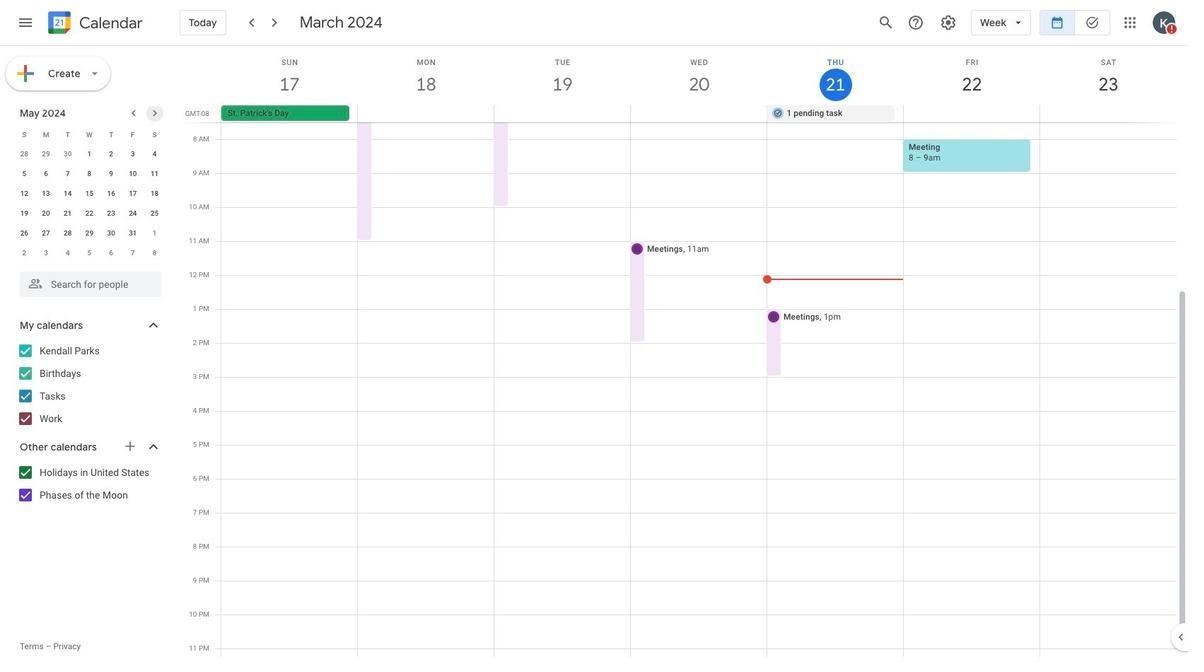 Task type: locate. For each thing, give the bounding box(es) containing it.
3 cell from the left
[[631, 105, 767, 122]]

5 cell from the left
[[1040, 105, 1177, 122]]

grid
[[181, 46, 1189, 657]]

june 6 element
[[103, 245, 120, 262]]

cell
[[358, 105, 494, 122], [494, 105, 631, 122], [631, 105, 767, 122], [904, 105, 1040, 122], [1040, 105, 1177, 122]]

row group
[[13, 144, 166, 263]]

4 element
[[146, 146, 163, 163]]

None search field
[[0, 266, 175, 297]]

april 28 element
[[16, 146, 33, 163]]

30 element
[[103, 225, 120, 242]]

Search for people text field
[[28, 272, 153, 297]]

1 cell from the left
[[358, 105, 494, 122]]

25 element
[[146, 205, 163, 222]]

settings menu image
[[940, 14, 957, 31]]

june 7 element
[[124, 245, 141, 262]]

may 2024 grid
[[13, 125, 166, 263]]

13 element
[[38, 185, 55, 202]]

16 element
[[103, 185, 120, 202]]

row
[[215, 105, 1189, 122], [13, 125, 166, 144], [13, 144, 166, 164], [13, 164, 166, 184], [13, 184, 166, 204], [13, 204, 166, 224], [13, 224, 166, 243], [13, 243, 166, 263]]

23 element
[[103, 205, 120, 222]]

20 element
[[38, 205, 55, 222]]

heading
[[76, 15, 143, 31]]

main drawer image
[[17, 14, 34, 31]]

calendar element
[[45, 8, 143, 40]]

add other calendars image
[[123, 439, 137, 454]]

21 element
[[59, 205, 76, 222]]

april 29 element
[[38, 146, 55, 163]]

other calendars list
[[3, 461, 175, 507]]

31 element
[[124, 225, 141, 242]]



Task type: describe. For each thing, give the bounding box(es) containing it.
june 2 element
[[16, 245, 33, 262]]

11 element
[[146, 166, 163, 183]]

12 element
[[16, 185, 33, 202]]

26 element
[[16, 225, 33, 242]]

15 element
[[81, 185, 98, 202]]

18 element
[[146, 185, 163, 202]]

june 1 element
[[146, 225, 163, 242]]

june 3 element
[[38, 245, 55, 262]]

june 5 element
[[81, 245, 98, 262]]

4 cell from the left
[[904, 105, 1040, 122]]

1 element
[[81, 146, 98, 163]]

heading inside calendar 'element'
[[76, 15, 143, 31]]

17 element
[[124, 185, 141, 202]]

28 element
[[59, 225, 76, 242]]

27 element
[[38, 225, 55, 242]]

june 4 element
[[59, 245, 76, 262]]

24 element
[[124, 205, 141, 222]]

5 element
[[16, 166, 33, 183]]

june 8 element
[[146, 245, 163, 262]]

my calendars list
[[3, 340, 175, 430]]

8 element
[[81, 166, 98, 183]]

14 element
[[59, 185, 76, 202]]

2 element
[[103, 146, 120, 163]]

3 element
[[124, 146, 141, 163]]

april 30 element
[[59, 146, 76, 163]]

6 element
[[38, 166, 55, 183]]

19 element
[[16, 205, 33, 222]]

7 element
[[59, 166, 76, 183]]

22 element
[[81, 205, 98, 222]]

9 element
[[103, 166, 120, 183]]

10 element
[[124, 166, 141, 183]]

2 cell from the left
[[494, 105, 631, 122]]

29 element
[[81, 225, 98, 242]]



Task type: vqa. For each thing, say whether or not it's contained in the screenshot.
May 2024 grid
yes



